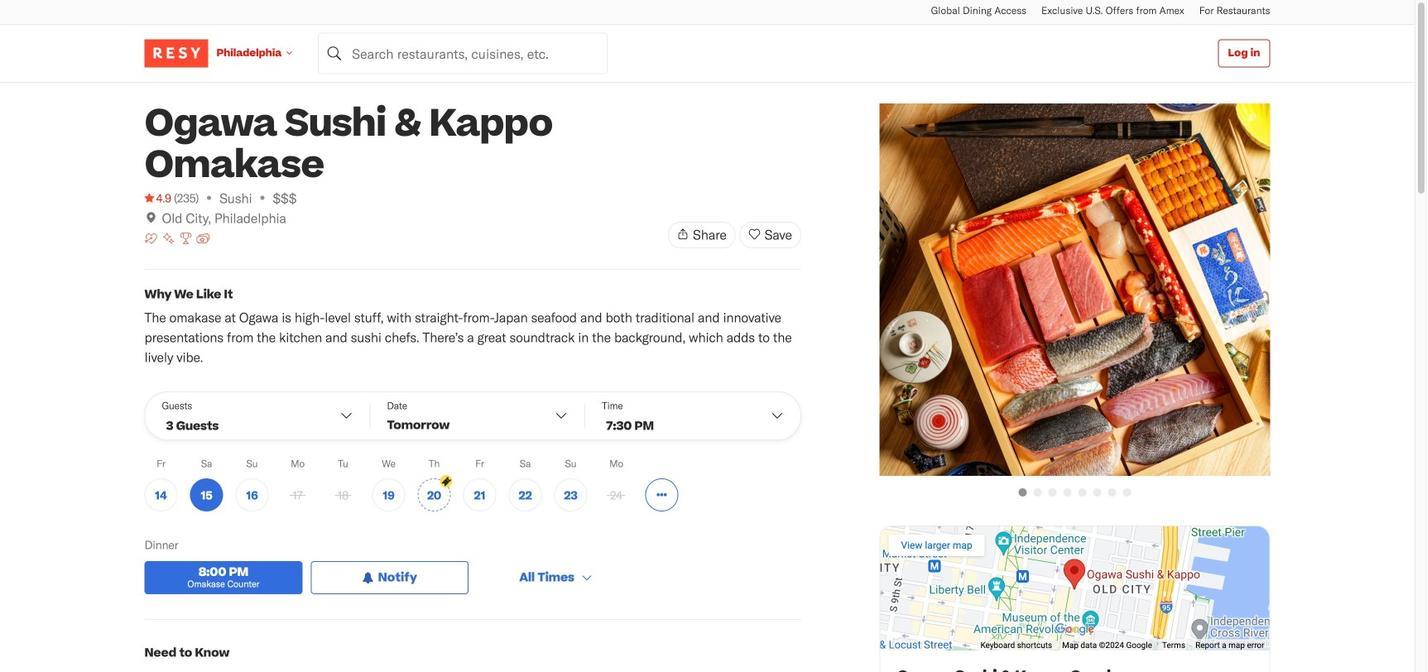 Task type: locate. For each thing, give the bounding box(es) containing it.
None field
[[318, 33, 608, 74]]



Task type: describe. For each thing, give the bounding box(es) containing it.
june 20, 2024. has event. image
[[440, 475, 453, 488]]

4.9 out of 5 stars image
[[145, 190, 171, 206]]

Search restaurants, cuisines, etc. text field
[[318, 33, 608, 74]]



